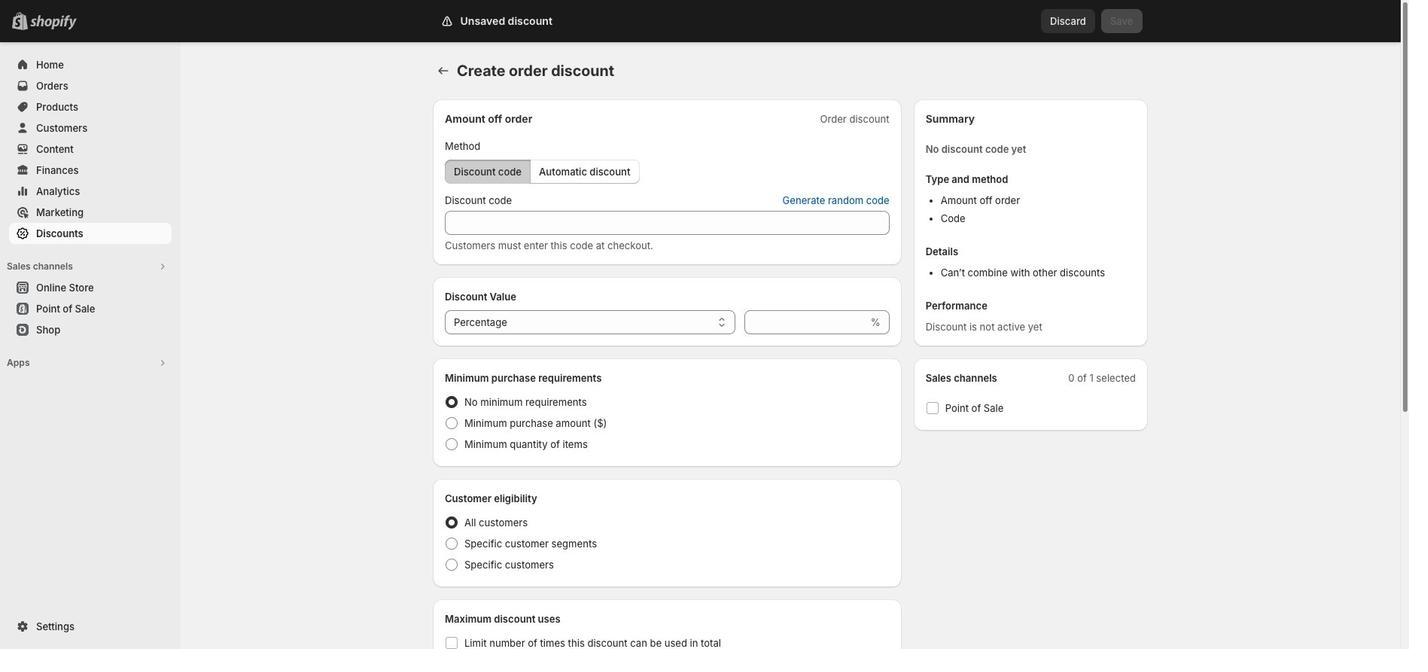 Task type: describe. For each thing, give the bounding box(es) containing it.
shopify image
[[30, 15, 77, 30]]



Task type: locate. For each thing, give the bounding box(es) containing it.
None text field
[[445, 211, 890, 235], [745, 310, 868, 334], [445, 211, 890, 235], [745, 310, 868, 334]]



Task type: vqa. For each thing, say whether or not it's contained in the screenshot.
$0.00's No change image
no



